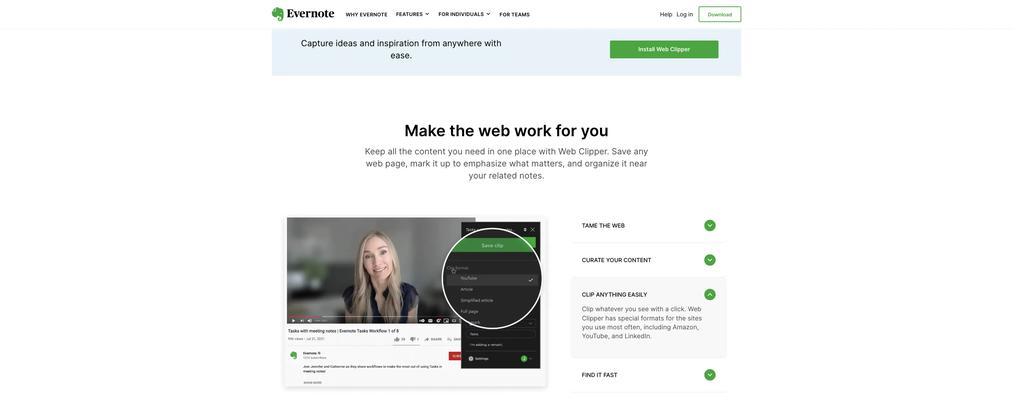 Task type: locate. For each thing, give the bounding box(es) containing it.
you up to
[[448, 146, 463, 157]]

work
[[514, 121, 552, 140]]

install
[[639, 46, 655, 53]]

page,
[[385, 158, 408, 169]]

web inside keep all the content you need in one place with web clipper. save any web page, mark it up to emphasize what matters, and organize it near your related notes.
[[366, 158, 383, 169]]

1 vertical spatial clip
[[582, 305, 594, 313]]

for
[[556, 121, 577, 140], [666, 314, 674, 322]]

a
[[665, 305, 669, 313]]

web up "one"
[[478, 121, 510, 140]]

for individuals button
[[439, 11, 491, 18]]

for individuals
[[439, 11, 484, 17]]

0 vertical spatial web
[[478, 121, 510, 140]]

0 horizontal spatial for
[[556, 121, 577, 140]]

for down a
[[666, 314, 674, 322]]

web down keep
[[366, 158, 383, 169]]

it
[[433, 158, 438, 169], [622, 158, 627, 169], [597, 371, 602, 379]]

2 vertical spatial web
[[612, 222, 625, 229]]

1 vertical spatial in
[[488, 146, 495, 157]]

2 horizontal spatial web
[[612, 222, 625, 229]]

1 horizontal spatial content
[[624, 257, 652, 264]]

tame
[[582, 222, 598, 229]]

1 horizontal spatial web
[[478, 121, 510, 140]]

web up matters,
[[558, 146, 576, 157]]

web
[[478, 121, 510, 140], [366, 158, 383, 169], [612, 222, 625, 229]]

0 horizontal spatial for
[[439, 11, 449, 17]]

it right find
[[597, 371, 602, 379]]

help link
[[660, 11, 673, 18]]

for teams
[[500, 11, 530, 17]]

the right all
[[399, 146, 412, 157]]

1 horizontal spatial clipper
[[670, 46, 690, 53]]

with right the anywhere
[[484, 38, 502, 49]]

1 vertical spatial web
[[366, 158, 383, 169]]

1 horizontal spatial with
[[539, 146, 556, 157]]

1 vertical spatial for
[[666, 314, 674, 322]]

clip for clip anything easily
[[582, 291, 595, 298]]

features
[[396, 11, 423, 17]]

for
[[439, 11, 449, 17], [500, 11, 510, 17]]

including
[[644, 323, 671, 331]]

clip left anything
[[582, 291, 595, 298]]

all
[[388, 146, 397, 157]]

and right ideas
[[360, 38, 375, 49]]

for inside clip whatever you see with a click. web clipper has special formats for the sites you use most often, including amazon, youtube, and linkedin.
[[666, 314, 674, 322]]

clipper right install
[[670, 46, 690, 53]]

web
[[656, 46, 669, 53], [558, 146, 576, 157], [688, 305, 702, 313]]

most
[[607, 323, 622, 331]]

2 horizontal spatial with
[[651, 305, 664, 313]]

1 horizontal spatial for
[[666, 314, 674, 322]]

for left the teams
[[500, 11, 510, 17]]

in up emphasize
[[488, 146, 495, 157]]

1 horizontal spatial web
[[656, 46, 669, 53]]

you up clipper.
[[581, 121, 609, 140]]

with up formats
[[651, 305, 664, 313]]

clip whatever you see with a click. web clipper has special formats for the sites you use most often, including amazon, youtube, and linkedin.
[[582, 305, 702, 340]]

0 horizontal spatial web
[[366, 158, 383, 169]]

0 horizontal spatial in
[[488, 146, 495, 157]]

1 horizontal spatial your
[[606, 257, 622, 264]]

one
[[497, 146, 512, 157]]

your down emphasize
[[469, 170, 487, 181]]

matters,
[[532, 158, 565, 169]]

0 vertical spatial in
[[688, 11, 693, 18]]

and inside keep all the content you need in one place with web clipper. save any web page, mark it up to emphasize what matters, and organize it near your related notes.
[[567, 158, 582, 169]]

for for for teams
[[500, 11, 510, 17]]

the down click.
[[676, 314, 686, 322]]

content up the mark
[[415, 146, 446, 157]]

in inside keep all the content you need in one place with web clipper. save any web page, mark it up to emphasize what matters, and organize it near your related notes.
[[488, 146, 495, 157]]

keep
[[365, 146, 385, 157]]

from
[[422, 38, 440, 49]]

and down clipper.
[[567, 158, 582, 169]]

2 horizontal spatial and
[[612, 332, 623, 340]]

clipper up use
[[582, 314, 604, 322]]

2 vertical spatial web
[[688, 305, 702, 313]]

anything
[[596, 291, 627, 298]]

clip left the whatever
[[582, 305, 594, 313]]

download link
[[699, 6, 741, 22]]

the up need
[[449, 121, 475, 140]]

with
[[484, 38, 502, 49], [539, 146, 556, 157], [651, 305, 664, 313]]

linkedin.
[[625, 332, 652, 340]]

web right tame
[[612, 222, 625, 229]]

 image
[[272, 201, 556, 398]]

emphasize
[[463, 158, 507, 169]]

need
[[465, 146, 485, 157]]

clipper
[[670, 46, 690, 53], [582, 314, 604, 322]]

for right work
[[556, 121, 577, 140]]

why evernote
[[346, 11, 388, 17]]

the
[[449, 121, 475, 140], [399, 146, 412, 157], [599, 222, 611, 229], [676, 314, 686, 322]]

0 horizontal spatial your
[[469, 170, 487, 181]]

and inside capture ideas and inspiration from anywhere with ease.
[[360, 38, 375, 49]]

and
[[360, 38, 375, 49], [567, 158, 582, 169], [612, 332, 623, 340]]

see
[[638, 305, 649, 313]]

web for make
[[478, 121, 510, 140]]

0 horizontal spatial clipper
[[582, 314, 604, 322]]

web right install
[[656, 46, 669, 53]]

and down most
[[612, 332, 623, 340]]

log in link
[[677, 11, 693, 18]]

evernote logo image
[[272, 7, 334, 21]]

0 vertical spatial with
[[484, 38, 502, 49]]

content
[[415, 146, 446, 157], [624, 257, 652, 264]]

you up special
[[625, 305, 636, 313]]

0 horizontal spatial and
[[360, 38, 375, 49]]

for inside button
[[439, 11, 449, 17]]

has
[[605, 314, 616, 322]]

in right log
[[688, 11, 693, 18]]

1 horizontal spatial and
[[567, 158, 582, 169]]

0 horizontal spatial with
[[484, 38, 502, 49]]

tame the web
[[582, 222, 625, 229]]

in
[[688, 11, 693, 18], [488, 146, 495, 157]]

make the web work for you
[[405, 121, 609, 140]]

capture ideas and inspiration from anywhere with ease.
[[301, 38, 502, 61]]

ideas
[[336, 38, 357, 49]]

1 vertical spatial your
[[606, 257, 622, 264]]

1 vertical spatial with
[[539, 146, 556, 157]]

1 clip from the top
[[582, 291, 595, 298]]

2 horizontal spatial it
[[622, 158, 627, 169]]

2 vertical spatial and
[[612, 332, 623, 340]]

2 horizontal spatial web
[[688, 305, 702, 313]]

make
[[405, 121, 446, 140]]

2 clip from the top
[[582, 305, 594, 313]]

0 horizontal spatial content
[[415, 146, 446, 157]]

to
[[453, 158, 461, 169]]

it left up
[[433, 158, 438, 169]]

your right curate
[[606, 257, 622, 264]]

it down 'save'
[[622, 158, 627, 169]]

1 vertical spatial web
[[558, 146, 576, 157]]

0 vertical spatial content
[[415, 146, 446, 157]]

1 vertical spatial and
[[567, 158, 582, 169]]

content up easily
[[624, 257, 652, 264]]

1 vertical spatial clipper
[[582, 314, 604, 322]]

web for tame
[[612, 222, 625, 229]]

related
[[489, 170, 517, 181]]

your
[[469, 170, 487, 181], [606, 257, 622, 264]]

place
[[515, 146, 536, 157]]

0 horizontal spatial web
[[558, 146, 576, 157]]

with up matters,
[[539, 146, 556, 157]]

you
[[581, 121, 609, 140], [448, 146, 463, 157], [625, 305, 636, 313], [582, 323, 593, 331]]

0 horizontal spatial it
[[433, 158, 438, 169]]

log
[[677, 11, 687, 18]]

0 vertical spatial clip
[[582, 291, 595, 298]]

0 vertical spatial your
[[469, 170, 487, 181]]

2 vertical spatial with
[[651, 305, 664, 313]]

for left individuals
[[439, 11, 449, 17]]

clip inside clip whatever you see with a click. web clipper has special formats for the sites you use most often, including amazon, youtube, and linkedin.
[[582, 305, 594, 313]]

0 vertical spatial for
[[556, 121, 577, 140]]

with inside clip whatever you see with a click. web clipper has special formats for the sites you use most often, including amazon, youtube, and linkedin.
[[651, 305, 664, 313]]

1 horizontal spatial for
[[500, 11, 510, 17]]

0 vertical spatial and
[[360, 38, 375, 49]]

clip
[[582, 291, 595, 298], [582, 305, 594, 313]]

web up sites
[[688, 305, 702, 313]]

find it fast
[[582, 371, 618, 379]]

organize
[[585, 158, 619, 169]]

curate your content
[[582, 257, 652, 264]]

0 vertical spatial web
[[656, 46, 669, 53]]



Task type: describe. For each thing, give the bounding box(es) containing it.
the inside keep all the content you need in one place with web clipper. save any web page, mark it up to emphasize what matters, and organize it near your related notes.
[[399, 146, 412, 157]]

clipper inside clip whatever you see with a click. web clipper has special formats for the sites you use most often, including amazon, youtube, and linkedin.
[[582, 314, 604, 322]]

formats
[[641, 314, 664, 322]]

save
[[612, 146, 631, 157]]

easily
[[628, 291, 647, 298]]

you up 'youtube,'
[[582, 323, 593, 331]]

web inside clip whatever you see with a click. web clipper has special formats for the sites you use most often, including amazon, youtube, and linkedin.
[[688, 305, 702, 313]]

fast
[[604, 371, 618, 379]]

install web clipper
[[639, 46, 690, 53]]

ease.
[[391, 50, 412, 61]]

special
[[618, 314, 639, 322]]

features button
[[396, 11, 430, 18]]

clip for clip whatever you see with a click. web clipper has special formats for the sites you use most often, including amazon, youtube, and linkedin.
[[582, 305, 594, 313]]

your inside keep all the content you need in one place with web clipper. save any web page, mark it up to emphasize what matters, and organize it near your related notes.
[[469, 170, 487, 181]]

install web clipper link
[[610, 41, 719, 58]]

often,
[[624, 323, 642, 331]]

log in
[[677, 11, 693, 18]]

web inside keep all the content you need in one place with web clipper. save any web page, mark it up to emphasize what matters, and organize it near your related notes.
[[558, 146, 576, 157]]

download
[[708, 11, 732, 17]]

content inside keep all the content you need in one place with web clipper. save any web page, mark it up to emphasize what matters, and organize it near your related notes.
[[415, 146, 446, 157]]

why
[[346, 11, 358, 17]]

with inside keep all the content you need in one place with web clipper. save any web page, mark it up to emphasize what matters, and organize it near your related notes.
[[539, 146, 556, 157]]

evernote
[[360, 11, 388, 17]]

for teams link
[[500, 11, 530, 18]]

and inside clip whatever you see with a click. web clipper has special formats for the sites you use most often, including amazon, youtube, and linkedin.
[[612, 332, 623, 340]]

help
[[660, 11, 673, 18]]

the right tame
[[599, 222, 611, 229]]

teams
[[512, 11, 530, 17]]

inspiration
[[377, 38, 419, 49]]

use
[[595, 323, 606, 331]]

clip anything easily
[[582, 291, 647, 298]]

what
[[509, 158, 529, 169]]

anywhere
[[443, 38, 482, 49]]

why evernote link
[[346, 11, 388, 18]]

any
[[634, 146, 648, 157]]

the inside clip whatever you see with a click. web clipper has special formats for the sites you use most often, including amazon, youtube, and linkedin.
[[676, 314, 686, 322]]

sites
[[688, 314, 702, 322]]

whatever
[[595, 305, 624, 313]]

amazon,
[[673, 323, 699, 331]]

for for for individuals
[[439, 11, 449, 17]]

with inside capture ideas and inspiration from anywhere with ease.
[[484, 38, 502, 49]]

click.
[[671, 305, 686, 313]]

you inside keep all the content you need in one place with web clipper. save any web page, mark it up to emphasize what matters, and organize it near your related notes.
[[448, 146, 463, 157]]

1 horizontal spatial it
[[597, 371, 602, 379]]

capture
[[301, 38, 333, 49]]

find
[[582, 371, 595, 379]]

keep all the content you need in one place with web clipper. save any web page, mark it up to emphasize what matters, and organize it near your related notes.
[[365, 146, 648, 181]]

up
[[440, 158, 450, 169]]

0 vertical spatial clipper
[[670, 46, 690, 53]]

clipper.
[[579, 146, 609, 157]]

mark
[[410, 158, 430, 169]]

1 horizontal spatial in
[[688, 11, 693, 18]]

individuals
[[450, 11, 484, 17]]

youtube,
[[582, 332, 610, 340]]

curate
[[582, 257, 605, 264]]

notes.
[[520, 170, 544, 181]]

near
[[629, 158, 647, 169]]

1 vertical spatial content
[[624, 257, 652, 264]]



Task type: vqa. For each thing, say whether or not it's contained in the screenshot.
Supplemental
no



